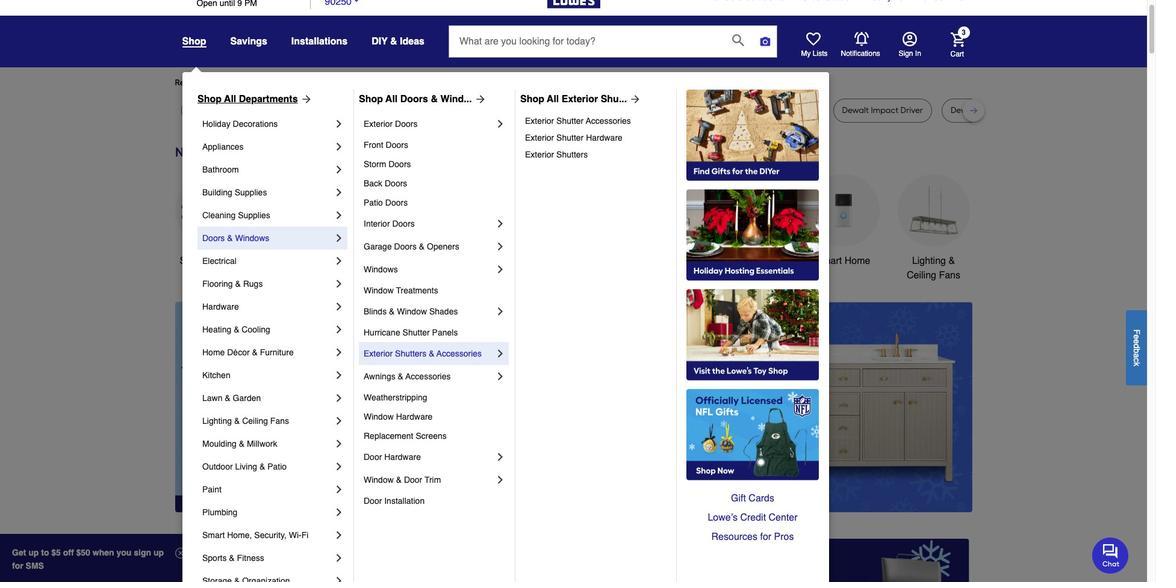 Task type: describe. For each thing, give the bounding box(es) containing it.
2 e from the top
[[1132, 339, 1142, 344]]

window & door trim
[[364, 476, 443, 485]]

camera image
[[759, 36, 771, 48]]

electrical link
[[202, 250, 333, 273]]

exterior for exterior shutters
[[525, 150, 554, 160]]

weatherstripping
[[364, 393, 427, 403]]

sports
[[202, 554, 227, 564]]

awnings & accessories link
[[364, 366, 494, 388]]

doors up the shop all deals
[[202, 234, 225, 243]]

chevron right image for smart home, security, wi-fi
[[333, 530, 345, 542]]

fans inside lighting & ceiling fans
[[939, 270, 960, 281]]

b
[[1132, 349, 1142, 354]]

4 bit from the left
[[588, 105, 598, 116]]

in
[[915, 49, 921, 58]]

more
[[308, 78, 328, 88]]

up to 30 percent off select grills and accessories. image
[[719, 539, 970, 583]]

window up hurricane shutter panels
[[397, 307, 427, 317]]

doors for storm
[[389, 160, 411, 169]]

outdoor living & patio link
[[202, 456, 333, 479]]

building supplies
[[202, 188, 267, 198]]

awnings
[[364, 372, 395, 382]]

outdoor for outdoor living & patio
[[202, 462, 233, 472]]

exterior doors
[[364, 119, 418, 129]]

hardware down the exterior shutter accessories link
[[586, 133, 623, 143]]

electrical
[[202, 257, 237, 266]]

sign in button
[[899, 32, 921, 58]]

sports & fitness
[[202, 554, 264, 564]]

tools link
[[356, 175, 428, 269]]

home inside home décor & furniture link
[[202, 348, 225, 358]]

gift cards link
[[686, 490, 819, 509]]

doors for exterior
[[395, 119, 418, 129]]

chevron right image for exterior doors
[[494, 118, 506, 130]]

back doors link
[[364, 174, 506, 193]]

lowe's credit center
[[708, 513, 798, 524]]

dewalt for dewalt tool
[[245, 105, 271, 116]]

tools inside outdoor tools & equipment
[[666, 256, 688, 267]]

dewalt drill
[[692, 105, 735, 116]]

0 vertical spatial lighting & ceiling fans
[[907, 256, 960, 281]]

shu...
[[601, 94, 627, 105]]

f e e d b a c k
[[1132, 330, 1142, 367]]

chevron right image for cleaning supplies
[[333, 210, 345, 222]]

all for deals
[[205, 256, 215, 267]]

doors for front
[[386, 140, 408, 150]]

flooring & rugs link
[[202, 273, 333, 296]]

supplies for building supplies
[[235, 188, 267, 198]]

for up departments
[[272, 78, 283, 88]]

6 bit from the left
[[996, 105, 1006, 116]]

resources for pros
[[712, 532, 794, 543]]

plumbing link
[[202, 502, 333, 525]]

recommended searches for you heading
[[175, 77, 972, 89]]

moulding
[[202, 440, 237, 449]]

exterior for exterior shutter accessories
[[525, 116, 554, 126]]

lawn & garden link
[[202, 387, 333, 410]]

back
[[364, 179, 382, 188]]

scroll to item #5 element
[[735, 490, 766, 497]]

1 horizontal spatial bathroom link
[[717, 175, 789, 269]]

1 up from the left
[[28, 549, 39, 558]]

outdoor living & patio
[[202, 462, 287, 472]]

shop all doors & wind...
[[359, 94, 472, 105]]

garage doors & openers link
[[364, 235, 494, 258]]

christmas decorations
[[456, 256, 508, 281]]

sports & fitness link
[[202, 547, 333, 570]]

& inside 'link'
[[235, 279, 241, 289]]

shutters for exterior shutters
[[556, 150, 588, 160]]

chevron right image for electrical
[[333, 255, 345, 267]]

awnings & accessories
[[364, 372, 451, 382]]

paint link
[[202, 479, 333, 502]]

1 vertical spatial lighting & ceiling fans
[[202, 417, 289, 426]]

exterior for exterior shutters & accessories
[[364, 349, 393, 359]]

ceiling inside lighting & ceiling fans
[[907, 270, 936, 281]]

& inside 'link'
[[431, 94, 438, 105]]

you for recommended searches for you
[[285, 78, 299, 88]]

shop all deals
[[180, 256, 242, 267]]

1 vertical spatial windows
[[364, 265, 398, 275]]

3 impact from the left
[[871, 105, 899, 116]]

chevron right image for flooring & rugs
[[333, 278, 345, 290]]

blinds
[[364, 307, 387, 317]]

installations
[[291, 36, 348, 47]]

recommended
[[175, 78, 233, 88]]

chevron right image for paint
[[333, 484, 345, 496]]

doors & windows
[[202, 234, 269, 243]]

wind...
[[440, 94, 472, 105]]

my lists link
[[801, 32, 828, 58]]

searches
[[235, 78, 270, 88]]

shutter for panels
[[403, 328, 430, 338]]

chevron right image for kitchen
[[333, 370, 345, 382]]

f e e d b a c k button
[[1126, 310, 1147, 386]]

shop all exterior shu...
[[520, 94, 627, 105]]

2 horizontal spatial arrow right image
[[950, 408, 962, 420]]

replacement screens link
[[364, 427, 506, 446]]

outdoor tools & equipment link
[[627, 175, 699, 283]]

exterior shutters
[[525, 150, 588, 160]]

for right suggestions
[[379, 78, 390, 88]]

chevron right image for lawn & garden
[[333, 393, 345, 405]]

door hardware
[[364, 453, 421, 462]]

dewalt for dewalt
[[190, 105, 217, 116]]

window treatments link
[[364, 281, 506, 300]]

Search Query text field
[[449, 26, 723, 57]]

5 bit from the left
[[640, 105, 649, 116]]

chevron right image for garage doors & openers
[[494, 241, 506, 253]]

all for exterior
[[547, 94, 559, 105]]

patio doors link
[[364, 193, 506, 213]]

chevron right image for blinds & window shades
[[494, 306, 506, 318]]

smart for smart home, security, wi-fi
[[202, 531, 225, 541]]

windows inside doors & windows link
[[235, 234, 269, 243]]

3
[[962, 29, 966, 37]]

lowe's home improvement cart image
[[951, 32, 965, 47]]

home,
[[227, 531, 252, 541]]

search image
[[732, 34, 744, 46]]

$5
[[51, 549, 61, 558]]

2 set from the left
[[600, 105, 612, 116]]

cards
[[749, 494, 774, 505]]

lowe's home improvement account image
[[902, 32, 917, 46]]

for inside "link"
[[760, 532, 771, 543]]

resources for pros link
[[686, 528, 819, 547]]

cart
[[951, 50, 964, 58]]

driver for impact driver bit
[[510, 105, 532, 116]]

3 set from the left
[[652, 105, 664, 116]]

panels
[[432, 328, 458, 338]]

lowe's home improvement logo image
[[547, 0, 600, 23]]

tool
[[273, 105, 289, 116]]

all for departments
[[224, 94, 236, 105]]

shutters for exterior shutters & accessories
[[395, 349, 427, 359]]

1 bit from the left
[[362, 105, 372, 116]]

hurricane shutter panels link
[[364, 323, 506, 343]]

back doors
[[364, 179, 407, 188]]

get up to 2 free select tools or batteries when you buy 1 with select purchases. image
[[177, 539, 429, 583]]

diy
[[372, 36, 388, 47]]

chevron right image for moulding & millwork
[[333, 438, 345, 450]]

shutter for accessories
[[556, 116, 584, 126]]

visit the lowe's toy shop. image
[[686, 290, 819, 381]]

k
[[1132, 362, 1142, 367]]

lowe's
[[708, 513, 738, 524]]

ideas
[[400, 36, 425, 47]]

more suggestions for you link
[[308, 77, 415, 89]]

1 vertical spatial accessories
[[437, 349, 482, 359]]

exterior for exterior shutter hardware
[[525, 133, 554, 143]]

hardware up replacement screens
[[396, 412, 433, 422]]

cleaning supplies link
[[202, 204, 333, 227]]

door for door installation
[[364, 497, 382, 506]]

shop all exterior shu... link
[[520, 92, 641, 107]]

building
[[202, 188, 232, 198]]

storm doors
[[364, 160, 411, 169]]

scroll to item #2 image
[[648, 491, 677, 496]]

garage
[[364, 242, 392, 252]]

patio doors
[[364, 198, 408, 208]]

front
[[364, 140, 383, 150]]

sms
[[26, 562, 44, 571]]

get up to $5 off $50 when you sign up for sms
[[12, 549, 164, 571]]

hardware inside "link"
[[384, 453, 421, 462]]

dewalt for dewalt drill bit
[[317, 105, 343, 116]]

hurricane
[[364, 328, 400, 338]]

1 horizontal spatial bathroom
[[732, 256, 774, 267]]

dewalt for dewalt bit set
[[399, 105, 426, 116]]

driver for impact driver
[[792, 105, 814, 116]]

security,
[[254, 531, 287, 541]]

new deals every day during 25 days of deals image
[[175, 142, 972, 162]]

living
[[235, 462, 257, 472]]

exterior shutter hardware
[[525, 133, 623, 143]]

dewalt drill bit
[[317, 105, 372, 116]]

window for treatments
[[364, 286, 394, 296]]



Task type: locate. For each thing, give the bounding box(es) containing it.
arrow right image
[[472, 93, 486, 105], [627, 93, 641, 105], [950, 408, 962, 420]]

dewalt down notifications
[[842, 105, 869, 116]]

windows down cleaning supplies link
[[235, 234, 269, 243]]

bathroom
[[202, 165, 239, 175], [732, 256, 774, 267]]

2 dewalt from the left
[[245, 105, 271, 116]]

home
[[845, 256, 870, 267], [202, 348, 225, 358]]

2 impact from the left
[[762, 105, 790, 116]]

exterior shutter accessories link
[[525, 113, 668, 129]]

all left deals
[[205, 256, 215, 267]]

1 horizontal spatial shutters
[[556, 150, 588, 160]]

shop for shop
[[182, 36, 206, 47]]

1 e from the top
[[1132, 335, 1142, 339]]

2 up from the left
[[154, 549, 164, 558]]

1 set from the left
[[440, 105, 452, 116]]

driver down sign in
[[901, 105, 923, 116]]

door left the trim
[[404, 476, 422, 485]]

0 vertical spatial shutters
[[556, 150, 588, 160]]

all up 'exterior doors'
[[385, 94, 398, 105]]

shop
[[198, 94, 222, 105], [359, 94, 383, 105], [520, 94, 544, 105]]

shutters down hurricane shutter panels
[[395, 349, 427, 359]]

supplies inside cleaning supplies link
[[238, 211, 270, 220]]

drill for dewalt drill
[[720, 105, 735, 116]]

treatments
[[396, 286, 438, 296]]

1 horizontal spatial impact
[[762, 105, 790, 116]]

smart home, security, wi-fi link
[[202, 525, 333, 547]]

doors down front doors
[[389, 160, 411, 169]]

c
[[1132, 358, 1142, 362]]

shop for shop all doors & wind...
[[359, 94, 383, 105]]

1 tools from the left
[[380, 256, 403, 267]]

0 horizontal spatial patio
[[267, 462, 287, 472]]

0 horizontal spatial lighting
[[202, 417, 232, 426]]

1 vertical spatial ceiling
[[242, 417, 268, 426]]

1 vertical spatial lighting
[[202, 417, 232, 426]]

arrow right image for shop all doors & wind...
[[472, 93, 486, 105]]

shutter up exterior shutter hardware
[[556, 116, 584, 126]]

2 horizontal spatial impact
[[871, 105, 899, 116]]

doors up the dewalt bit set
[[400, 94, 428, 105]]

kitchen link
[[202, 364, 333, 387]]

d
[[1132, 344, 1142, 349]]

shutter
[[556, 116, 584, 126], [556, 133, 584, 143], [403, 328, 430, 338]]

you for more suggestions for you
[[392, 78, 406, 88]]

driver
[[510, 105, 532, 116], [792, 105, 814, 116], [901, 105, 923, 116]]

1 vertical spatial shutter
[[556, 133, 584, 143]]

0 horizontal spatial bathroom link
[[202, 158, 333, 181]]

2 you from the left
[[392, 78, 406, 88]]

1 vertical spatial outdoor
[[202, 462, 233, 472]]

plumbing
[[202, 508, 237, 518]]

2 horizontal spatial shop
[[520, 94, 544, 105]]

2 vertical spatial accessories
[[406, 372, 451, 382]]

my
[[801, 49, 811, 58]]

doors up garage doors & openers
[[392, 219, 415, 229]]

1 vertical spatial fans
[[270, 417, 289, 426]]

decorations down dewalt tool
[[233, 119, 278, 129]]

interior doors
[[364, 219, 415, 229]]

3 bit from the left
[[534, 105, 544, 116]]

5 dewalt from the left
[[692, 105, 718, 116]]

doors & windows link
[[202, 227, 333, 250]]

lowe's home improvement notification center image
[[854, 32, 869, 46]]

accessories for exterior shutter accessories
[[586, 116, 631, 126]]

0 horizontal spatial shutters
[[395, 349, 427, 359]]

lighting & ceiling fans
[[907, 256, 960, 281], [202, 417, 289, 426]]

0 horizontal spatial smart
[[202, 531, 225, 541]]

exterior inside exterior shutters link
[[525, 150, 554, 160]]

chevron down image
[[352, 0, 361, 5]]

0 horizontal spatial bathroom
[[202, 165, 239, 175]]

equipment
[[640, 270, 686, 281]]

window up replacement
[[364, 412, 394, 422]]

patio
[[364, 198, 383, 208], [267, 462, 287, 472]]

tools down garage
[[380, 256, 403, 267]]

window inside 'link'
[[364, 286, 394, 296]]

shop for shop all exterior shu...
[[520, 94, 544, 105]]

decorations down 'christmas'
[[456, 270, 508, 281]]

shop
[[182, 36, 206, 47], [180, 256, 202, 267]]

lowe's home improvement lists image
[[806, 32, 820, 46]]

supplies up cleaning supplies
[[235, 188, 267, 198]]

1 horizontal spatial home
[[845, 256, 870, 267]]

drill bit set
[[572, 105, 612, 116]]

suggestions
[[330, 78, 377, 88]]

0 horizontal spatial lighting & ceiling fans
[[202, 417, 289, 426]]

& inside outdoor tools & equipment
[[691, 256, 697, 267]]

dewalt right bit set
[[692, 105, 718, 116]]

0 vertical spatial ceiling
[[907, 270, 936, 281]]

chevron right image for appliances
[[333, 141, 345, 153]]

scroll to item #3 image
[[677, 491, 706, 496]]

$50
[[76, 549, 90, 558]]

0 horizontal spatial ceiling
[[242, 417, 268, 426]]

supplies up doors & windows link
[[238, 211, 270, 220]]

& inside button
[[390, 36, 397, 47]]

exterior inside the exterior shutter accessories link
[[525, 116, 554, 126]]

up to 35 percent off select small appliances. image
[[448, 539, 699, 583]]

shop down recommended
[[198, 94, 222, 105]]

None search field
[[449, 25, 777, 69]]

resources
[[712, 532, 758, 543]]

installation
[[384, 497, 425, 506]]

1 you from the left
[[285, 78, 299, 88]]

all for doors
[[385, 94, 398, 105]]

e up b
[[1132, 339, 1142, 344]]

0 vertical spatial bathroom
[[202, 165, 239, 175]]

holiday decorations
[[202, 119, 278, 129]]

shutter down exterior shutter accessories at the top
[[556, 133, 584, 143]]

hardware down flooring
[[202, 302, 239, 312]]

2 vertical spatial door
[[364, 497, 382, 506]]

0 vertical spatial outdoor
[[628, 256, 663, 267]]

smart home, security, wi-fi
[[202, 531, 309, 541]]

doors for back
[[385, 179, 407, 188]]

shop left electrical
[[180, 256, 202, 267]]

exterior inside 'exterior doors' "link"
[[364, 119, 393, 129]]

0 vertical spatial lighting
[[912, 256, 946, 267]]

1 horizontal spatial arrow right image
[[627, 93, 641, 105]]

doors for interior
[[392, 219, 415, 229]]

exterior up exterior shutters
[[525, 133, 554, 143]]

1 horizontal spatial lighting
[[912, 256, 946, 267]]

accessories for awnings & accessories
[[406, 372, 451, 382]]

trim
[[425, 476, 441, 485]]

for down get
[[12, 562, 23, 571]]

dewalt right arrow right icon
[[317, 105, 343, 116]]

heating & cooling link
[[202, 319, 333, 341]]

door inside "link"
[[364, 453, 382, 462]]

chevron right image for outdoor living & patio
[[333, 461, 345, 473]]

fi
[[301, 531, 309, 541]]

you up "shop all doors & wind..."
[[392, 78, 406, 88]]

4 set from the left
[[1008, 105, 1020, 116]]

window
[[364, 286, 394, 296], [397, 307, 427, 317], [364, 412, 394, 422], [364, 476, 394, 485]]

wi-
[[289, 531, 301, 541]]

smart home
[[816, 256, 870, 267]]

blinds & window shades link
[[364, 300, 494, 323]]

patio up paint link
[[267, 462, 287, 472]]

shop inside 'link'
[[359, 94, 383, 105]]

0 horizontal spatial you
[[285, 78, 299, 88]]

outdoor up equipment at the top of page
[[628, 256, 663, 267]]

1 horizontal spatial tools
[[666, 256, 688, 267]]

exterior up drill bit set
[[562, 94, 598, 105]]

1 vertical spatial home
[[202, 348, 225, 358]]

décor
[[227, 348, 250, 358]]

window up door installation
[[364, 476, 394, 485]]

1 vertical spatial supplies
[[238, 211, 270, 220]]

0 vertical spatial lighting & ceiling fans link
[[898, 175, 970, 283]]

building supplies link
[[202, 181, 333, 204]]

outdoor inside outdoor tools & equipment
[[628, 256, 663, 267]]

1 shop from the left
[[198, 94, 222, 105]]

recommended searches for you
[[175, 78, 299, 88]]

chevron right image for hardware
[[333, 301, 345, 313]]

tools up equipment at the top of page
[[666, 256, 688, 267]]

0 horizontal spatial home
[[202, 348, 225, 358]]

doors down the dewalt bit set
[[395, 119, 418, 129]]

0 vertical spatial accessories
[[586, 116, 631, 126]]

0 vertical spatial patio
[[364, 198, 383, 208]]

dewalt drill bit set
[[951, 105, 1020, 116]]

chevron right image
[[333, 210, 345, 222], [333, 232, 345, 244], [494, 241, 506, 253], [333, 255, 345, 267], [494, 306, 506, 318], [333, 324, 345, 336], [333, 347, 345, 359], [333, 370, 345, 382], [333, 393, 345, 405], [333, 438, 345, 450], [333, 461, 345, 473], [494, 475, 506, 487], [333, 530, 345, 542]]

0 vertical spatial fans
[[939, 270, 960, 281]]

1 horizontal spatial ceiling
[[907, 270, 936, 281]]

diy & ideas button
[[372, 31, 425, 52]]

doors for garage
[[394, 242, 417, 252]]

replacement screens
[[364, 432, 447, 441]]

doors up storm doors
[[386, 140, 408, 150]]

chevron right image for home décor & furniture
[[333, 347, 345, 359]]

outdoor inside outdoor living & patio link
[[202, 462, 233, 472]]

4 dewalt from the left
[[399, 105, 426, 116]]

1 impact from the left
[[480, 105, 507, 116]]

up right "sign" on the left bottom of page
[[154, 549, 164, 558]]

0 horizontal spatial windows
[[235, 234, 269, 243]]

drill for dewalt drill bit set
[[980, 105, 994, 116]]

window & door trim link
[[364, 469, 494, 492]]

up to 40 percent off select vanities. plus get free local delivery on select vanities. image
[[389, 302, 972, 513]]

0 horizontal spatial impact
[[480, 105, 507, 116]]

exterior inside the exterior shutter hardware link
[[525, 133, 554, 143]]

0 horizontal spatial lighting & ceiling fans link
[[202, 410, 333, 433]]

dewalt impact driver
[[842, 105, 923, 116]]

1 horizontal spatial smart
[[816, 256, 842, 267]]

0 horizontal spatial outdoor
[[202, 462, 233, 472]]

exterior down hurricane
[[364, 349, 393, 359]]

installations button
[[291, 31, 348, 52]]

all down recommended searches for you heading
[[547, 94, 559, 105]]

door for door hardware
[[364, 453, 382, 462]]

dewalt down shop all departments
[[245, 105, 271, 116]]

shop up recommended
[[182, 36, 206, 47]]

chevron right image for door hardware
[[494, 452, 506, 464]]

christmas decorations link
[[446, 175, 518, 283]]

doors right garage
[[394, 242, 417, 252]]

to
[[41, 549, 49, 558]]

holiday decorations link
[[202, 113, 333, 135]]

0 vertical spatial smart
[[816, 256, 842, 267]]

chevron right image for awnings & accessories
[[494, 371, 506, 383]]

1 horizontal spatial decorations
[[456, 270, 508, 281]]

3 driver from the left
[[901, 105, 923, 116]]

2 drill from the left
[[572, 105, 586, 116]]

get
[[12, 549, 26, 558]]

chevron right image for window & door trim
[[494, 475, 506, 487]]

window up blinds at the left of the page
[[364, 286, 394, 296]]

outdoor tools & equipment
[[628, 256, 697, 281]]

doors down storm doors
[[385, 179, 407, 188]]

f
[[1132, 330, 1142, 335]]

chevron right image for building supplies
[[333, 187, 345, 199]]

home décor & furniture
[[202, 348, 294, 358]]

when
[[93, 549, 114, 558]]

drill for dewalt drill bit
[[345, 105, 360, 116]]

chat invite button image
[[1092, 538, 1129, 574]]

for left pros
[[760, 532, 771, 543]]

3 shop from the left
[[520, 94, 544, 105]]

up left to
[[28, 549, 39, 558]]

1 vertical spatial smart
[[202, 531, 225, 541]]

shutter for hardware
[[556, 133, 584, 143]]

pros
[[774, 532, 794, 543]]

holiday hosting essentials. image
[[686, 190, 819, 281]]

0 vertical spatial shop
[[182, 36, 206, 47]]

chevron right image for plumbing
[[333, 507, 345, 519]]

center
[[769, 513, 798, 524]]

shop up impact driver bit
[[520, 94, 544, 105]]

e up d
[[1132, 335, 1142, 339]]

you up arrow right icon
[[285, 78, 299, 88]]

0 horizontal spatial up
[[28, 549, 39, 558]]

accessories down drill bit set
[[586, 116, 631, 126]]

shop button
[[182, 36, 206, 48]]

decorations for christmas
[[456, 270, 508, 281]]

shop all departments link
[[198, 92, 312, 107]]

dewalt for dewalt drill
[[692, 105, 718, 116]]

officially licensed n f l gifts. shop now. image
[[686, 390, 819, 481]]

impact for impact driver
[[762, 105, 790, 116]]

exterior inside exterior shutters & accessories link
[[364, 349, 393, 359]]

3 dewalt from the left
[[317, 105, 343, 116]]

window for &
[[364, 476, 394, 485]]

impact for impact driver bit
[[480, 105, 507, 116]]

1 driver from the left
[[510, 105, 532, 116]]

1 horizontal spatial windows
[[364, 265, 398, 275]]

all inside 'link'
[[385, 94, 398, 105]]

chevron right image for heating & cooling
[[333, 324, 345, 336]]

outdoor down the 'moulding'
[[202, 462, 233, 472]]

0 horizontal spatial arrow right image
[[472, 93, 486, 105]]

accessories down panels
[[437, 349, 482, 359]]

off
[[63, 549, 74, 558]]

1 vertical spatial shutters
[[395, 349, 427, 359]]

1 horizontal spatial shop
[[359, 94, 383, 105]]

windows down garage
[[364, 265, 398, 275]]

6 dewalt from the left
[[842, 105, 869, 116]]

fans
[[939, 270, 960, 281], [270, 417, 289, 426]]

dewalt down "shop all doors & wind..."
[[399, 105, 426, 116]]

1 horizontal spatial up
[[154, 549, 164, 558]]

0 vertical spatial decorations
[[233, 119, 278, 129]]

accessories up weatherstripping link
[[406, 372, 451, 382]]

2 shop from the left
[[359, 94, 383, 105]]

door down replacement
[[364, 453, 382, 462]]

1 horizontal spatial patio
[[364, 198, 383, 208]]

1 vertical spatial bathroom
[[732, 256, 774, 267]]

home décor & furniture link
[[202, 341, 333, 364]]

chevron right image for lighting & ceiling fans
[[333, 416, 345, 428]]

gift
[[731, 494, 746, 505]]

for inside get up to $5 off $50 when you sign up for sms
[[12, 562, 23, 571]]

chevron right image for exterior shutters & accessories
[[494, 348, 506, 360]]

2 vertical spatial shutter
[[403, 328, 430, 338]]

1 vertical spatial patio
[[267, 462, 287, 472]]

outdoor for outdoor tools & equipment
[[628, 256, 663, 267]]

door
[[364, 453, 382, 462], [404, 476, 422, 485], [364, 497, 382, 506]]

deals
[[218, 256, 242, 267]]

shop for shop all departments
[[198, 94, 222, 105]]

2 bit from the left
[[428, 105, 438, 116]]

1 vertical spatial decorations
[[456, 270, 508, 281]]

2 driver from the left
[[792, 105, 814, 116]]

1 horizontal spatial fans
[[939, 270, 960, 281]]

moulding & millwork link
[[202, 433, 333, 456]]

exterior down impact driver bit
[[525, 116, 554, 126]]

driver down my
[[792, 105, 814, 116]]

holiday
[[202, 119, 230, 129]]

smart inside "link"
[[202, 531, 225, 541]]

1 dewalt from the left
[[190, 105, 217, 116]]

0 horizontal spatial tools
[[380, 256, 403, 267]]

dewalt for dewalt impact driver
[[842, 105, 869, 116]]

0 horizontal spatial shop
[[198, 94, 222, 105]]

exterior down exterior shutter hardware
[[525, 150, 554, 160]]

gift cards
[[731, 494, 774, 505]]

door installation
[[364, 497, 425, 506]]

0 vertical spatial supplies
[[235, 188, 267, 198]]

0 vertical spatial home
[[845, 256, 870, 267]]

door left 'installation'
[[364, 497, 382, 506]]

0 horizontal spatial fans
[[270, 417, 289, 426]]

1 vertical spatial lighting & ceiling fans link
[[202, 410, 333, 433]]

smart for smart home
[[816, 256, 842, 267]]

chevron right image for windows
[[494, 264, 506, 276]]

1 horizontal spatial outdoor
[[628, 256, 663, 267]]

patio down back
[[364, 198, 383, 208]]

window for hardware
[[364, 412, 394, 422]]

chevron right image
[[333, 118, 345, 130], [494, 118, 506, 130], [333, 141, 345, 153], [333, 164, 345, 176], [333, 187, 345, 199], [494, 218, 506, 230], [494, 264, 506, 276], [333, 278, 345, 290], [333, 301, 345, 313], [494, 348, 506, 360], [494, 371, 506, 383], [333, 416, 345, 428], [494, 452, 506, 464], [333, 484, 345, 496], [333, 507, 345, 519], [333, 553, 345, 565], [333, 576, 345, 583]]

1 vertical spatial door
[[404, 476, 422, 485]]

impact
[[480, 105, 507, 116], [762, 105, 790, 116], [871, 105, 899, 116]]

1 vertical spatial shop
[[180, 256, 202, 267]]

doors inside "link"
[[395, 119, 418, 129]]

home inside "smart home" link
[[845, 256, 870, 267]]

arrow right image for shop all exterior shu...
[[627, 93, 641, 105]]

3 drill from the left
[[720, 105, 735, 116]]

decorations for holiday
[[233, 119, 278, 129]]

0 horizontal spatial driver
[[510, 105, 532, 116]]

credit
[[740, 513, 766, 524]]

replacement
[[364, 432, 413, 441]]

lighting & ceiling fans link
[[898, 175, 970, 283], [202, 410, 333, 433]]

impact driver
[[762, 105, 814, 116]]

1 horizontal spatial lighting & ceiling fans
[[907, 256, 960, 281]]

flooring & rugs
[[202, 279, 263, 289]]

all down recommended searches for you
[[224, 94, 236, 105]]

1 drill from the left
[[345, 105, 360, 116]]

&
[[390, 36, 397, 47], [431, 94, 438, 105], [227, 234, 233, 243], [419, 242, 425, 252], [691, 256, 697, 267], [949, 256, 955, 267], [235, 279, 241, 289], [389, 307, 395, 317], [234, 325, 239, 335], [252, 348, 258, 358], [429, 349, 434, 359], [398, 372, 403, 382], [225, 394, 230, 403], [234, 417, 240, 426], [239, 440, 245, 449], [260, 462, 265, 472], [396, 476, 402, 485], [229, 554, 235, 564]]

shop down more suggestions for you link
[[359, 94, 383, 105]]

window hardware
[[364, 412, 433, 422]]

arrow left image
[[399, 408, 411, 420]]

furniture
[[260, 348, 294, 358]]

1 horizontal spatial driver
[[792, 105, 814, 116]]

window treatments
[[364, 286, 438, 296]]

0 vertical spatial door
[[364, 453, 382, 462]]

arrow right image
[[298, 93, 312, 105]]

doors for patio
[[385, 198, 408, 208]]

0 horizontal spatial decorations
[[233, 119, 278, 129]]

shop for shop all deals
[[180, 256, 202, 267]]

chevron right image for sports & fitness
[[333, 553, 345, 565]]

dewalt for dewalt drill bit set
[[951, 105, 978, 116]]

arrow right image inside shop all exterior shu... link
[[627, 93, 641, 105]]

lawn & garden
[[202, 394, 261, 403]]

scroll to item #4 image
[[706, 491, 735, 496]]

e
[[1132, 335, 1142, 339], [1132, 339, 1142, 344]]

chevron right image for bathroom
[[333, 164, 345, 176]]

supplies inside building supplies link
[[235, 188, 267, 198]]

2 horizontal spatial driver
[[901, 105, 923, 116]]

find gifts for the diyer. image
[[686, 90, 819, 181]]

4 drill from the left
[[980, 105, 994, 116]]

shutters down exterior shutter hardware
[[556, 150, 588, 160]]

arrow right image inside shop all doors & wind... 'link'
[[472, 93, 486, 105]]

decorations
[[233, 119, 278, 129], [456, 270, 508, 281]]

you
[[117, 549, 131, 558]]

exterior up front
[[364, 119, 393, 129]]

shop these last-minute gifts. $99 or less. quantities are limited and won't last. image
[[175, 302, 369, 513]]

0 vertical spatial windows
[[235, 234, 269, 243]]

exterior for exterior doors
[[364, 119, 393, 129]]

exterior inside shop all exterior shu... link
[[562, 94, 598, 105]]

chevron right image for holiday decorations
[[333, 118, 345, 130]]

dewalt down the cart
[[951, 105, 978, 116]]

7 dewalt from the left
[[951, 105, 978, 116]]

driver down the shop all exterior shu...
[[510, 105, 532, 116]]

bit set
[[640, 105, 664, 116]]

2 tools from the left
[[666, 256, 688, 267]]

shop all deals link
[[175, 175, 247, 269]]

chevron right image for interior doors
[[494, 218, 506, 230]]

hardware down replacement screens
[[384, 453, 421, 462]]

supplies for cleaning supplies
[[238, 211, 270, 220]]

chevron right image for doors & windows
[[333, 232, 345, 244]]

shutter down blinds & window shades
[[403, 328, 430, 338]]

1 horizontal spatial you
[[392, 78, 406, 88]]

storm doors link
[[364, 155, 506, 174]]

0 vertical spatial shutter
[[556, 116, 584, 126]]

heating & cooling
[[202, 325, 270, 335]]

1 horizontal spatial lighting & ceiling fans link
[[898, 175, 970, 283]]

dewalt up the holiday
[[190, 105, 217, 116]]

doors down the back doors
[[385, 198, 408, 208]]



Task type: vqa. For each thing, say whether or not it's contained in the screenshot.
Baseboard Moulding link
no



